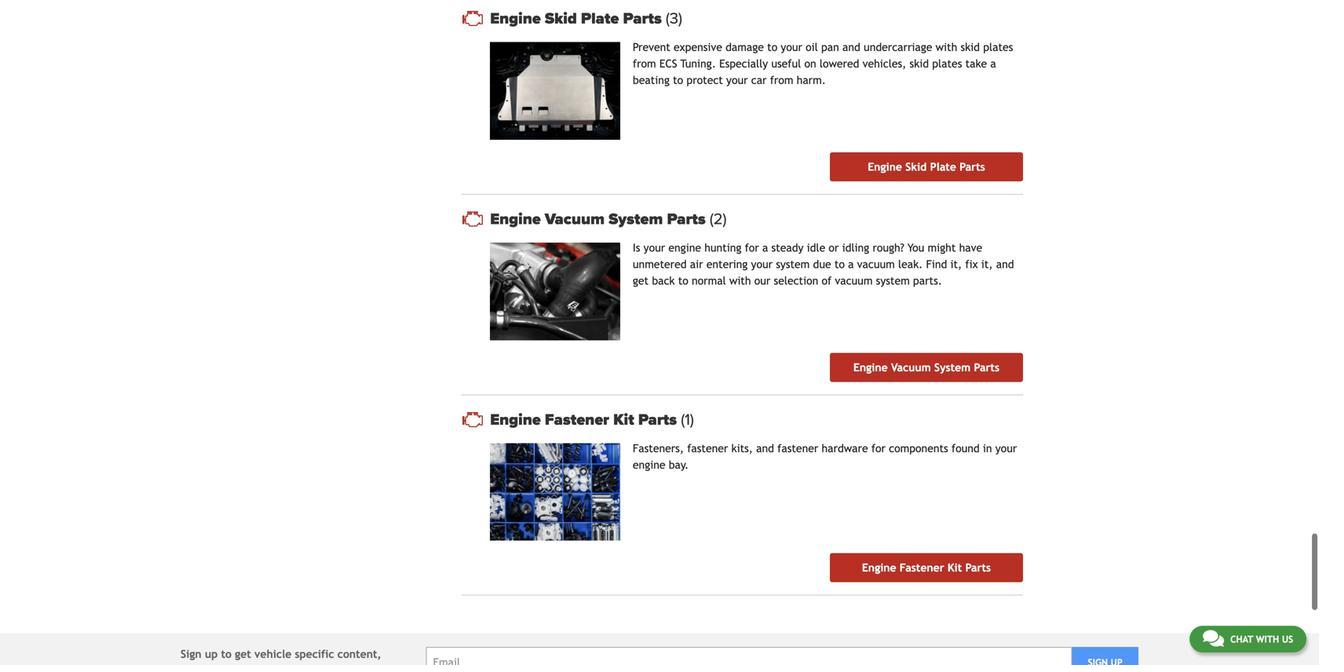 Task type: locate. For each thing, give the bounding box(es) containing it.
1 vertical spatial plate
[[931, 161, 957, 173]]

1 horizontal spatial system
[[935, 361, 971, 374]]

0 horizontal spatial get
[[235, 648, 251, 661]]

might
[[928, 241, 957, 254]]

1 vertical spatial engine vacuum system parts
[[854, 361, 1000, 374]]

back
[[652, 274, 675, 287]]

engine
[[490, 9, 541, 28], [868, 161, 903, 173], [490, 210, 541, 228], [854, 361, 888, 374], [490, 410, 541, 429], [863, 562, 897, 575]]

components
[[890, 442, 949, 455]]

engine down fasteners,
[[633, 459, 666, 471]]

engine skid plate parts link
[[490, 9, 1024, 28], [830, 152, 1024, 181]]

undercarriage
[[864, 41, 933, 53]]

1 horizontal spatial get
[[633, 274, 649, 287]]

and right kits,
[[757, 442, 775, 455]]

idle
[[807, 241, 826, 254]]

beating
[[633, 74, 670, 86]]

0 vertical spatial engine fastener kit parts
[[490, 410, 681, 429]]

for inside is your engine hunting for a steady idle or idling rough? you might have unmetered air entering your system due to a vacuum leak. find it, fix it, and get back to normal with our selection of vacuum system parts.
[[745, 241, 760, 254]]

engine skid plate parts
[[490, 9, 666, 28], [868, 161, 986, 173]]

vacuum right of on the right top of the page
[[835, 274, 873, 287]]

engine up air
[[669, 241, 702, 254]]

0 vertical spatial system
[[609, 210, 663, 228]]

get left back
[[633, 274, 649, 287]]

plate
[[581, 9, 619, 28], [931, 161, 957, 173]]

engine fastener kit parts link
[[490, 410, 1024, 429], [830, 554, 1024, 583]]

fastener up bay.
[[688, 442, 729, 455]]

plates up take on the top right
[[984, 41, 1014, 53]]

prevent
[[633, 41, 671, 53]]

2 vertical spatial a
[[849, 258, 854, 271]]

it,
[[951, 258, 963, 271], [982, 258, 994, 271]]

0 horizontal spatial skid
[[545, 9, 577, 28]]

engine
[[669, 241, 702, 254], [633, 459, 666, 471]]

0 horizontal spatial engine fastener kit parts
[[490, 410, 681, 429]]

1 vertical spatial plates
[[933, 57, 963, 70]]

system
[[776, 258, 810, 271], [877, 274, 910, 287]]

engine vacuum system parts
[[490, 210, 710, 228], [854, 361, 1000, 374]]

0 vertical spatial engine skid plate parts
[[490, 9, 666, 28]]

1 horizontal spatial for
[[872, 442, 886, 455]]

0 vertical spatial for
[[745, 241, 760, 254]]

fastener left hardware
[[778, 442, 819, 455]]

your down especially
[[727, 74, 748, 86]]

1 horizontal spatial plate
[[931, 161, 957, 173]]

prevent expensive damage to your oil pan and undercarriage with skid plates from ecs tuning. especially useful on lowered vehicles, skid plates take a beating to protect your car from harm.
[[633, 41, 1014, 86]]

1 horizontal spatial with
[[936, 41, 958, 53]]

skid
[[545, 9, 577, 28], [906, 161, 927, 173]]

engine skid plate parts for topmost the engine skid plate parts link
[[490, 9, 666, 28]]

0 horizontal spatial from
[[633, 57, 657, 70]]

1 vertical spatial system
[[935, 361, 971, 374]]

system up selection
[[776, 258, 810, 271]]

especially
[[720, 57, 769, 70]]

your
[[781, 41, 803, 53], [727, 74, 748, 86], [644, 241, 666, 254], [752, 258, 773, 271], [996, 442, 1018, 455]]

1 vertical spatial with
[[730, 274, 752, 287]]

idling
[[843, 241, 870, 254]]

selection
[[774, 274, 819, 287]]

0 vertical spatial engine vacuum system parts
[[490, 210, 710, 228]]

plates left take on the top right
[[933, 57, 963, 70]]

0 horizontal spatial engine skid plate parts
[[490, 9, 666, 28]]

with down entering at the right top of page
[[730, 274, 752, 287]]

and down up
[[213, 665, 232, 665]]

take
[[966, 57, 988, 70]]

1 horizontal spatial engine vacuum system parts
[[854, 361, 1000, 374]]

1 horizontal spatial from
[[771, 74, 794, 86]]

0 horizontal spatial for
[[745, 241, 760, 254]]

1 vertical spatial kit
[[948, 562, 963, 575]]

1 horizontal spatial engine skid plate parts
[[868, 161, 986, 173]]

0 vertical spatial vacuum
[[545, 210, 605, 228]]

and inside sign up to get vehicle specific content, sales, and more.
[[213, 665, 232, 665]]

get
[[633, 274, 649, 287], [235, 648, 251, 661]]

engine vacuum system parts link
[[490, 210, 1024, 228], [830, 353, 1024, 382]]

engine skid plate parts for the bottommost the engine skid plate parts link
[[868, 161, 986, 173]]

1 horizontal spatial vacuum
[[892, 361, 932, 374]]

expensive
[[674, 41, 723, 53]]

0 horizontal spatial fastener
[[545, 410, 610, 429]]

to right back
[[679, 274, 689, 287]]

unmetered
[[633, 258, 687, 271]]

a left steady
[[763, 241, 769, 254]]

1 horizontal spatial it,
[[982, 258, 994, 271]]

0 vertical spatial skid
[[961, 41, 981, 53]]

with inside prevent expensive damage to your oil pan and undercarriage with skid plates from ecs tuning. especially useful on lowered vehicles, skid plates take a beating to protect your car from harm.
[[936, 41, 958, 53]]

get up the 'more.'
[[235, 648, 251, 661]]

in
[[984, 442, 993, 455]]

protect
[[687, 74, 723, 86]]

0 vertical spatial plates
[[984, 41, 1014, 53]]

1 vertical spatial get
[[235, 648, 251, 661]]

your inside fasteners, fastener kits, and fastener hardware for components found in your engine bay.
[[996, 442, 1018, 455]]

fasteners, fastener kits, and fastener hardware for components found in your engine bay.
[[633, 442, 1018, 471]]

1 horizontal spatial plates
[[984, 41, 1014, 53]]

a down idling
[[849, 258, 854, 271]]

vacuum down rough?
[[858, 258, 896, 271]]

a inside prevent expensive damage to your oil pan and undercarriage with skid plates from ecs tuning. especially useful on lowered vehicles, skid plates take a beating to protect your car from harm.
[[991, 57, 997, 70]]

vacuum
[[858, 258, 896, 271], [835, 274, 873, 287]]

0 horizontal spatial system
[[776, 258, 810, 271]]

is your engine hunting for a steady idle or idling rough? you might have unmetered air entering your system due to a vacuum leak. find it, fix it, and get back to normal with our selection of vacuum system parts.
[[633, 241, 1015, 287]]

1 vertical spatial skid
[[906, 161, 927, 173]]

parts.
[[914, 274, 943, 287]]

to right up
[[221, 648, 232, 661]]

1 horizontal spatial engine fastener kit parts
[[863, 562, 992, 575]]

to up the useful
[[768, 41, 778, 53]]

vacuum
[[545, 210, 605, 228], [892, 361, 932, 374]]

0 horizontal spatial engine vacuum system parts
[[490, 210, 710, 228]]

1 vertical spatial engine skid plate parts
[[868, 161, 986, 173]]

due
[[814, 258, 832, 271]]

with left us
[[1257, 634, 1280, 645]]

0 horizontal spatial with
[[730, 274, 752, 287]]

us
[[1283, 634, 1294, 645]]

2 horizontal spatial with
[[1257, 634, 1280, 645]]

engine inside fasteners, fastener kits, and fastener hardware for components found in your engine bay.
[[633, 459, 666, 471]]

1 vertical spatial engine
[[633, 459, 666, 471]]

0 vertical spatial fastener
[[545, 410, 610, 429]]

0 horizontal spatial system
[[609, 210, 663, 228]]

2 it, from the left
[[982, 258, 994, 271]]

0 vertical spatial skid
[[545, 9, 577, 28]]

1 horizontal spatial a
[[849, 258, 854, 271]]

it, right fix
[[982, 258, 994, 271]]

0 vertical spatial system
[[776, 258, 810, 271]]

for
[[745, 241, 760, 254], [872, 442, 886, 455]]

skid down undercarriage
[[910, 57, 929, 70]]

entering
[[707, 258, 748, 271]]

a right take on the top right
[[991, 57, 997, 70]]

0 horizontal spatial fastener
[[688, 442, 729, 455]]

your right in
[[996, 442, 1018, 455]]

skid for topmost the engine skid plate parts link
[[545, 9, 577, 28]]

1 vertical spatial from
[[771, 74, 794, 86]]

of
[[822, 274, 832, 287]]

1 vertical spatial a
[[763, 241, 769, 254]]

1 horizontal spatial fastener
[[900, 562, 945, 575]]

for right hardware
[[872, 442, 886, 455]]

1 horizontal spatial skid
[[906, 161, 927, 173]]

specific
[[295, 648, 334, 661]]

find
[[927, 258, 948, 271]]

to
[[768, 41, 778, 53], [673, 74, 684, 86], [835, 258, 845, 271], [679, 274, 689, 287], [221, 648, 232, 661]]

0 vertical spatial engine fastener kit parts link
[[490, 410, 1024, 429]]

skid
[[961, 41, 981, 53], [910, 57, 929, 70]]

useful
[[772, 57, 802, 70]]

1 vertical spatial engine fastener kit parts link
[[830, 554, 1024, 583]]

1 vertical spatial for
[[872, 442, 886, 455]]

2 horizontal spatial a
[[991, 57, 997, 70]]

bay.
[[669, 459, 689, 471]]

1 horizontal spatial system
[[877, 274, 910, 287]]

plates
[[984, 41, 1014, 53], [933, 57, 963, 70]]

chat
[[1231, 634, 1254, 645]]

0 vertical spatial engine
[[669, 241, 702, 254]]

it, left fix
[[951, 258, 963, 271]]

1 vertical spatial engine fastener kit parts
[[863, 562, 992, 575]]

up
[[205, 648, 218, 661]]

fasteners,
[[633, 442, 684, 455]]

fastener
[[545, 410, 610, 429], [900, 562, 945, 575]]

from up beating
[[633, 57, 657, 70]]

0 horizontal spatial plate
[[581, 9, 619, 28]]

1 horizontal spatial engine
[[669, 241, 702, 254]]

1 horizontal spatial kit
[[948, 562, 963, 575]]

system
[[609, 210, 663, 228], [935, 361, 971, 374]]

plate for topmost the engine skid plate parts link
[[581, 9, 619, 28]]

0 vertical spatial from
[[633, 57, 657, 70]]

a
[[991, 57, 997, 70], [763, 241, 769, 254], [849, 258, 854, 271]]

1 horizontal spatial skid
[[961, 41, 981, 53]]

0 horizontal spatial it,
[[951, 258, 963, 271]]

0 vertical spatial kit
[[614, 410, 635, 429]]

skid up take on the top right
[[961, 41, 981, 53]]

engine vacuum system parts thumbnail image image
[[490, 243, 621, 340]]

1 vertical spatial vacuum
[[835, 274, 873, 287]]

0 vertical spatial a
[[991, 57, 997, 70]]

kit
[[614, 410, 635, 429], [948, 562, 963, 575]]

comments image
[[1204, 629, 1225, 648]]

and inside is your engine hunting for a steady idle or idling rough? you might have unmetered air entering your system due to a vacuum leak. find it, fix it, and get back to normal with our selection of vacuum system parts.
[[997, 258, 1015, 271]]

0 vertical spatial with
[[936, 41, 958, 53]]

engine fastener kit parts thumbnail image image
[[490, 443, 621, 541]]

get inside sign up to get vehicle specific content, sales, and more.
[[235, 648, 251, 661]]

0 vertical spatial plate
[[581, 9, 619, 28]]

fastener
[[688, 442, 729, 455], [778, 442, 819, 455]]

parts
[[623, 9, 662, 28], [960, 161, 986, 173], [667, 210, 706, 228], [975, 361, 1000, 374], [639, 410, 677, 429], [966, 562, 992, 575]]

and
[[843, 41, 861, 53], [997, 258, 1015, 271], [757, 442, 775, 455], [213, 665, 232, 665]]

from
[[633, 57, 657, 70], [771, 74, 794, 86]]

with right undercarriage
[[936, 41, 958, 53]]

0 vertical spatial get
[[633, 274, 649, 287]]

steady
[[772, 241, 804, 254]]

skid inside the engine skid plate parts link
[[906, 161, 927, 173]]

0 horizontal spatial engine
[[633, 459, 666, 471]]

with
[[936, 41, 958, 53], [730, 274, 752, 287], [1257, 634, 1280, 645]]

for right hunting
[[745, 241, 760, 254]]

from down the useful
[[771, 74, 794, 86]]

1 vertical spatial skid
[[910, 57, 929, 70]]

and up lowered
[[843, 41, 861, 53]]

hardware
[[822, 442, 869, 455]]

1 vertical spatial fastener
[[900, 562, 945, 575]]

Email email field
[[426, 648, 1073, 665]]

fix
[[966, 258, 979, 271]]

chat with us link
[[1190, 626, 1307, 653]]

have
[[960, 241, 983, 254]]

system down leak.
[[877, 274, 910, 287]]

1 horizontal spatial fastener
[[778, 442, 819, 455]]

engine fastener kit parts
[[490, 410, 681, 429], [863, 562, 992, 575]]

and inside prevent expensive damage to your oil pan and undercarriage with skid plates from ecs tuning. especially useful on lowered vehicles, skid plates take a beating to protect your car from harm.
[[843, 41, 861, 53]]

is
[[633, 241, 641, 254]]

and right fix
[[997, 258, 1015, 271]]



Task type: vqa. For each thing, say whether or not it's contained in the screenshot.
the entering
yes



Task type: describe. For each thing, give the bounding box(es) containing it.
more.
[[235, 665, 266, 665]]

1 vertical spatial engine skid plate parts link
[[830, 152, 1024, 181]]

and inside fasteners, fastener kits, and fastener hardware for components found in your engine bay.
[[757, 442, 775, 455]]

oil
[[806, 41, 819, 53]]

0 horizontal spatial a
[[763, 241, 769, 254]]

skid for the bottommost the engine skid plate parts link
[[906, 161, 927, 173]]

to inside sign up to get vehicle specific content, sales, and more.
[[221, 648, 232, 661]]

ecs
[[660, 57, 678, 70]]

engine skid plate parts thumbnail image image
[[490, 42, 621, 140]]

found
[[952, 442, 980, 455]]

chat with us
[[1231, 634, 1294, 645]]

2 vertical spatial with
[[1257, 634, 1280, 645]]

air
[[690, 258, 704, 271]]

your up the unmetered
[[644, 241, 666, 254]]

hunting
[[705, 241, 742, 254]]

2 fastener from the left
[[778, 442, 819, 455]]

plate for the bottommost the engine skid plate parts link
[[931, 161, 957, 173]]

you
[[908, 241, 925, 254]]

engine inside is your engine hunting for a steady idle or idling rough? you might have unmetered air entering your system due to a vacuum leak. find it, fix it, and get back to normal with our selection of vacuum system parts.
[[669, 241, 702, 254]]

0 horizontal spatial vacuum
[[545, 210, 605, 228]]

vehicle
[[255, 648, 292, 661]]

to down or
[[835, 258, 845, 271]]

1 fastener from the left
[[688, 442, 729, 455]]

get inside is your engine hunting for a steady idle or idling rough? you might have unmetered air entering your system due to a vacuum leak. find it, fix it, and get back to normal with our selection of vacuum system parts.
[[633, 274, 649, 287]]

to down ecs
[[673, 74, 684, 86]]

lowered
[[820, 57, 860, 70]]

kits,
[[732, 442, 753, 455]]

1 vertical spatial vacuum
[[892, 361, 932, 374]]

your up the our
[[752, 258, 773, 271]]

with inside is your engine hunting for a steady idle or idling rough? you might have unmetered air entering your system due to a vacuum leak. find it, fix it, and get back to normal with our selection of vacuum system parts.
[[730, 274, 752, 287]]

damage
[[726, 41, 764, 53]]

0 horizontal spatial skid
[[910, 57, 929, 70]]

normal
[[692, 274, 727, 287]]

sales,
[[181, 665, 210, 665]]

leak.
[[899, 258, 923, 271]]

harm.
[[797, 74, 826, 86]]

our
[[755, 274, 771, 287]]

vehicles,
[[863, 57, 907, 70]]

0 vertical spatial engine vacuum system parts link
[[490, 210, 1024, 228]]

0 horizontal spatial plates
[[933, 57, 963, 70]]

0 vertical spatial engine skid plate parts link
[[490, 9, 1024, 28]]

on
[[805, 57, 817, 70]]

car
[[752, 74, 767, 86]]

1 vertical spatial system
[[877, 274, 910, 287]]

rough?
[[873, 241, 905, 254]]

pan
[[822, 41, 840, 53]]

for inside fasteners, fastener kits, and fastener hardware for components found in your engine bay.
[[872, 442, 886, 455]]

0 horizontal spatial kit
[[614, 410, 635, 429]]

0 vertical spatial vacuum
[[858, 258, 896, 271]]

tuning.
[[681, 57, 716, 70]]

1 vertical spatial engine vacuum system parts link
[[830, 353, 1024, 382]]

sign up to get vehicle specific content, sales, and more.
[[181, 648, 382, 665]]

sign
[[181, 648, 202, 661]]

your up the useful
[[781, 41, 803, 53]]

1 it, from the left
[[951, 258, 963, 271]]

or
[[829, 241, 839, 254]]

content,
[[338, 648, 382, 661]]



